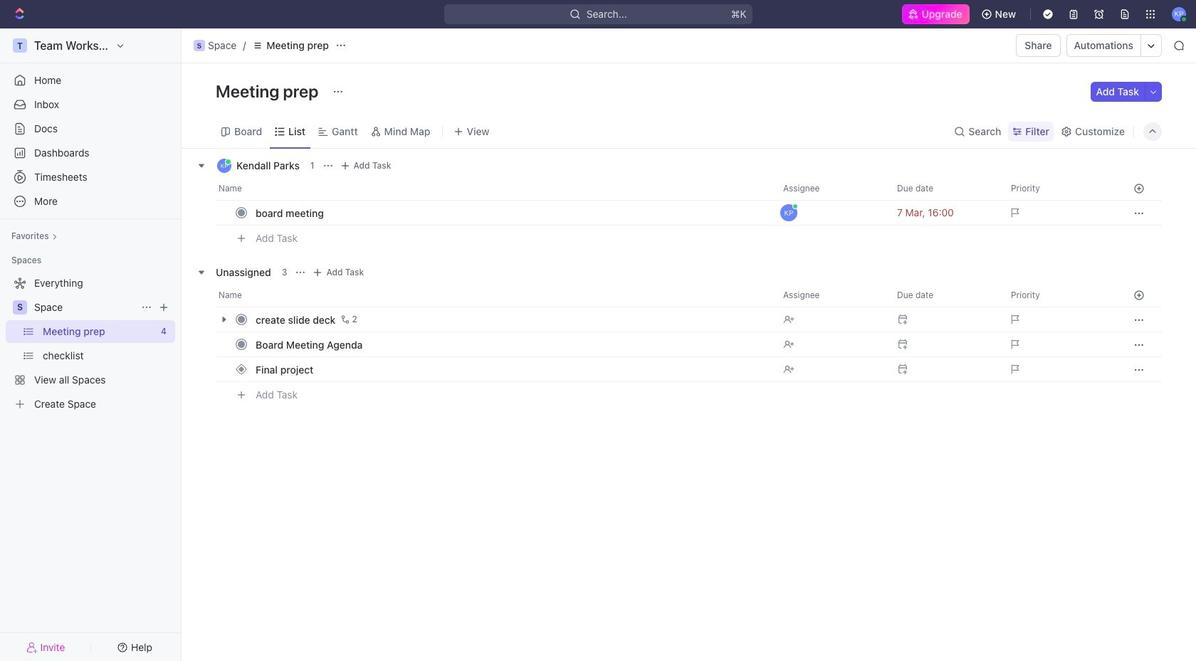 Task type: locate. For each thing, give the bounding box(es) containing it.
invite user image
[[26, 641, 37, 654]]

sidebar navigation
[[0, 28, 184, 662]]

0 horizontal spatial space, , element
[[13, 301, 27, 315]]

tree inside sidebar navigation
[[6, 272, 175, 416]]

team workspace, , element
[[13, 38, 27, 53]]

1 horizontal spatial space, , element
[[194, 40, 205, 51]]

tree
[[6, 272, 175, 416]]

0 vertical spatial space, , element
[[194, 40, 205, 51]]

space, , element
[[194, 40, 205, 51], [13, 301, 27, 315]]



Task type: vqa. For each thing, say whether or not it's contained in the screenshot.
Task sidebar navigation tab list
no



Task type: describe. For each thing, give the bounding box(es) containing it.
1 vertical spatial space, , element
[[13, 301, 27, 315]]



